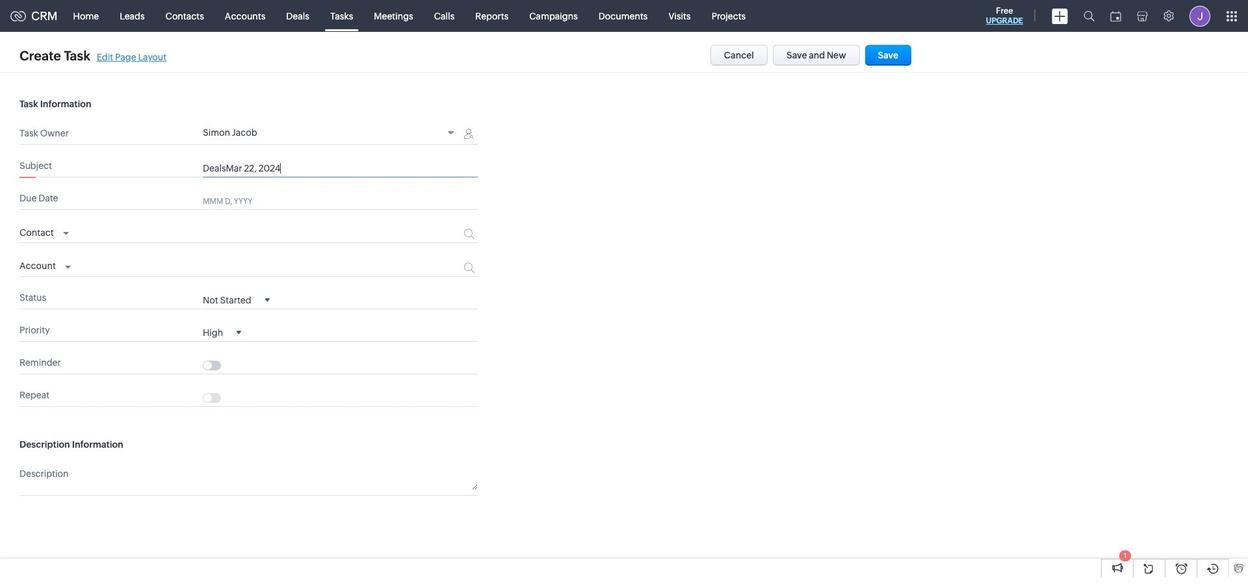 Task type: vqa. For each thing, say whether or not it's contained in the screenshot.
field
yes



Task type: describe. For each thing, give the bounding box(es) containing it.
logo image
[[10, 11, 26, 21]]

mmm d, yyyy text field
[[203, 196, 437, 206]]



Task type: locate. For each thing, give the bounding box(es) containing it.
search element
[[1076, 0, 1103, 32]]

search image
[[1084, 10, 1095, 21]]

None text field
[[203, 466, 478, 490]]

create menu image
[[1052, 8, 1069, 24]]

None button
[[711, 45, 768, 66], [773, 45, 860, 66], [865, 45, 912, 66], [711, 45, 768, 66], [773, 45, 860, 66], [865, 45, 912, 66]]

create menu element
[[1044, 0, 1076, 32]]

profile image
[[1190, 6, 1211, 26]]

profile element
[[1182, 0, 1219, 32]]

None field
[[203, 127, 459, 140], [20, 224, 69, 240], [20, 257, 71, 273], [203, 294, 270, 305], [203, 327, 241, 338], [203, 127, 459, 140], [20, 224, 69, 240], [20, 257, 71, 273], [203, 294, 270, 305], [203, 327, 241, 338]]

None text field
[[203, 163, 478, 174]]

calendar image
[[1111, 11, 1122, 21]]



